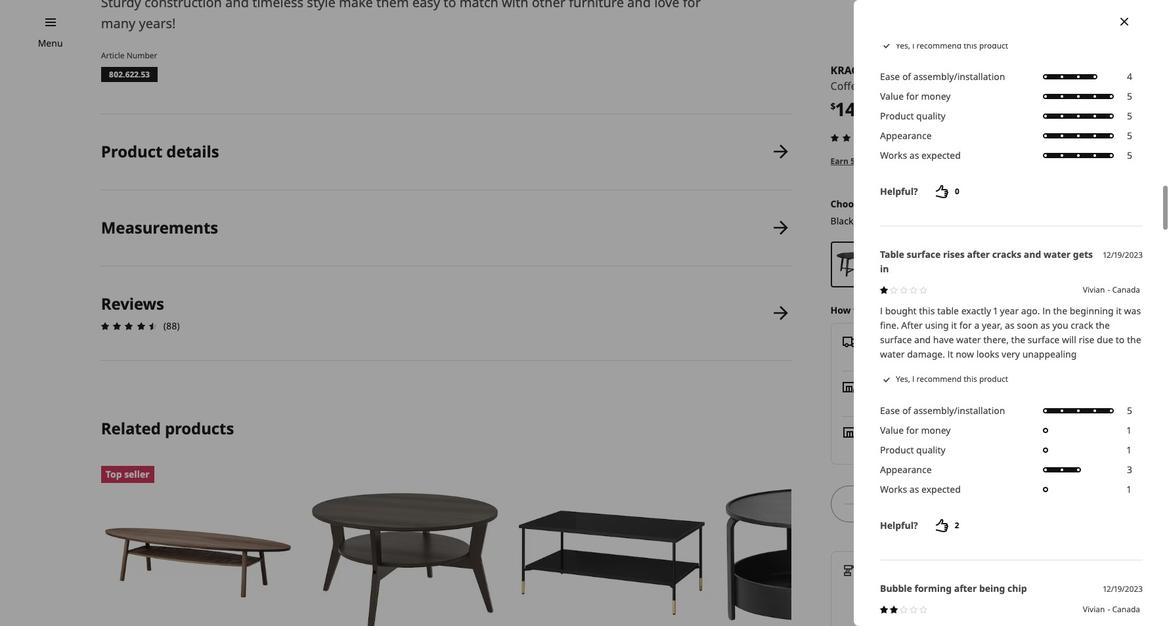 Task type: describe. For each thing, give the bounding box(es) containing it.
there,
[[984, 334, 1009, 346]]

and inside table surface rises after cracks and water gets in
[[1024, 248, 1042, 261]]

in inside table surface rises after cracks and water gets in
[[881, 263, 889, 275]]

in stock at canton, mi group
[[866, 440, 959, 452]]

vivian - canada for table surface rises after cracks and water gets in
[[1083, 284, 1141, 296]]

vivian for bubble forming after being chip
[[1083, 604, 1106, 616]]

3/8
[[942, 79, 958, 93]]

802.622.53
[[109, 69, 150, 80]]

year,
[[982, 319, 1003, 332]]

in for in store
[[866, 426, 875, 438]]

for inside available for 48146 estimated price $33
[[907, 578, 920, 590]]

rise
[[1079, 334, 1095, 346]]

0 vertical spatial this
[[964, 40, 978, 51]]

article
[[101, 50, 125, 61]]

4
[[1128, 70, 1133, 83]]

2 vertical spatial this
[[964, 374, 978, 385]]

the up very
[[1012, 334, 1026, 346]]

was
[[1125, 305, 1141, 317]]

top seller
[[106, 469, 150, 481]]

in store
[[866, 426, 901, 438]]

table,
[[866, 79, 893, 93]]

article number
[[101, 50, 157, 61]]

details
[[1068, 156, 1095, 167]]

chip
[[1008, 583, 1027, 595]]

using inside i bought this table exactly 1 year ago. in the beginning it was fine. after using it for a year, as soon as you crack the surface and have water there, the surface will rise due to the water damage. it now looks very unappealing
[[926, 319, 949, 332]]

1 recommend from the top
[[917, 40, 962, 51]]

pick up
[[866, 380, 900, 393]]

table surface rises after cracks and water gets in
[[881, 248, 1093, 275]]

borgeby coffee table, black, 27 1/2 " image
[[722, 467, 916, 627]]

2 yes, i recommend this product from the top
[[896, 374, 1009, 385]]

fine.
[[881, 319, 899, 332]]

surface up unappealing
[[1028, 334, 1060, 346]]

in stock at canton, mi
[[866, 440, 959, 452]]

(88) inside button
[[893, 131, 910, 144]]

1 product from the top
[[980, 40, 1009, 51]]

available for 48146 estimated price $33
[[866, 578, 951, 605]]

product details button
[[101, 114, 792, 190]]

document containing ease of assembly/installation
[[854, 0, 1170, 627]]

5 for works as expected
[[1128, 149, 1133, 162]]

choose
[[831, 198, 864, 210]]

top seller link
[[101, 467, 295, 627]]

5 for ease of assembly/installation
[[1128, 405, 1133, 417]]

stockholm coffee table, walnut veneer, 70 7/8x23 1/4 " image
[[101, 467, 295, 627]]

gets
[[1074, 248, 1093, 261]]

product for 5
[[881, 110, 914, 122]]

quality for 1
[[917, 444, 946, 457]]

being
[[980, 583, 1006, 595]]

will
[[1062, 334, 1077, 346]]

after
[[902, 319, 923, 332]]

for up in stock at canton, mi
[[907, 424, 919, 437]]

0 horizontal spatial it
[[883, 304, 890, 317]]

number
[[127, 50, 157, 61]]

2 ikea from the left
[[977, 156, 995, 167]]

available inside available for 48146 estimated price $33
[[866, 578, 905, 590]]

menu
[[38, 37, 63, 49]]

top
[[106, 469, 122, 481]]

menu button
[[38, 36, 63, 51]]

bought
[[886, 305, 917, 317]]

have
[[934, 334, 954, 346]]

- for bubble forming after being chip
[[1108, 604, 1111, 616]]

after inside table surface rises after cracks and water gets in
[[968, 248, 990, 261]]

looks
[[977, 348, 1000, 361]]

vivian - canada for bubble forming after being chip
[[1083, 604, 1141, 616]]

rewards
[[874, 156, 906, 167]]

works as expected for 1
[[881, 483, 961, 496]]

choose color black
[[831, 198, 890, 227]]

the down was
[[1128, 334, 1142, 346]]

of for 5
[[903, 405, 912, 417]]

expected for 5
[[922, 149, 961, 162]]

stock
[[876, 440, 899, 452]]

1 for value for money
[[1128, 424, 1132, 437]]

store for change store
[[1095, 304, 1117, 317]]

money for 5
[[922, 90, 951, 102]]

change store button
[[1059, 303, 1117, 318]]

money for 1
[[922, 424, 951, 437]]

cracks
[[993, 248, 1022, 261]]

surface down fine.
[[881, 334, 912, 346]]

review: 4.3 out of 5 stars. total reviews: 88 image inside list
[[97, 318, 161, 334]]

seller
[[124, 469, 150, 481]]

a
[[975, 319, 980, 332]]

measurements button
[[101, 190, 792, 266]]

at inside button
[[908, 156, 916, 167]]

99
[[870, 100, 881, 112]]

bubble
[[881, 583, 913, 595]]

vivian for table surface rises after cracks and water gets in
[[1083, 284, 1106, 296]]

$ 149 99
[[831, 97, 881, 122]]

the up you
[[1054, 305, 1068, 317]]

in inside i bought this table exactly 1 year ago. in the beginning it was fine. after using it for a year, as soon as you crack the surface and have water there, the surface will rise due to the water damage. it now looks very unappealing
[[1043, 305, 1051, 317]]

value for 1
[[881, 424, 904, 437]]

beginning
[[1070, 305, 1114, 317]]

>
[[1097, 156, 1102, 167]]

estimated
[[866, 592, 909, 605]]

5%
[[851, 156, 863, 167]]

$
[[831, 100, 836, 112]]

details
[[166, 141, 219, 162]]

now
[[956, 348, 975, 361]]

at for in store
[[902, 440, 910, 452]]

canton, for pick up at
[[911, 395, 945, 407]]

value for money for 5
[[881, 90, 951, 102]]

up for pick up
[[887, 380, 900, 393]]

value for 5
[[881, 90, 904, 102]]

how
[[831, 304, 851, 317]]

2 horizontal spatial it
[[1117, 305, 1122, 317]]

35
[[927, 79, 939, 93]]

damage.
[[908, 348, 945, 361]]

48146 for estimated price
[[922, 578, 947, 590]]

1 yes, from the top
[[896, 40, 911, 51]]

2 yes, from the top
[[896, 374, 911, 385]]

delivery to 48146 available
[[868, 335, 947, 362]]

(88) button
[[827, 130, 910, 146]]

canada for table surface rises after cracks and water gets in
[[1113, 284, 1141, 296]]

assembly/installation for 5
[[914, 405, 1006, 417]]

how to get it
[[831, 304, 890, 317]]

soon
[[1017, 319, 1039, 332]]

quality for 5
[[917, 110, 946, 122]]

$33
[[935, 592, 951, 605]]

works for 1
[[881, 483, 908, 496]]

right image
[[1090, 341, 1106, 357]]

as down year
[[1005, 319, 1015, 332]]

canton, mi button for in stock at
[[912, 440, 959, 452]]

credit
[[1015, 156, 1039, 167]]

price
[[911, 592, 933, 605]]

unappealing
[[1023, 348, 1077, 361]]

earn 5% in rewards at ikea using the ikea visa credit card*. details >
[[831, 156, 1102, 167]]

measurements
[[101, 217, 218, 238]]

related products
[[101, 418, 234, 439]]

you
[[1053, 319, 1069, 332]]

ease of assembly/installation for 5
[[881, 405, 1006, 417]]

earn
[[831, 156, 849, 167]]

0 vertical spatial i
[[913, 40, 915, 51]]

48146 for available
[[921, 335, 947, 347]]

kragsta coffee table, white, 35 3/8 " image
[[885, 247, 920, 282]]

3
[[1128, 464, 1133, 476]]

5 for appearance
[[1128, 129, 1133, 142]]

1 yes, i recommend this product from the top
[[896, 40, 1009, 51]]

black,
[[896, 79, 925, 93]]

2
[[955, 520, 960, 531]]

product details heading
[[101, 141, 219, 162]]

5 for product quality
[[1128, 110, 1133, 122]]

it
[[948, 348, 954, 361]]

of for 4
[[903, 70, 912, 83]]

products
[[165, 418, 234, 439]]

store for in store
[[877, 426, 901, 438]]

1 ikea from the left
[[918, 156, 936, 167]]

change store
[[1059, 304, 1117, 317]]

coffee
[[831, 79, 863, 93]]



Task type: vqa. For each thing, say whether or not it's contained in the screenshot.
BUBBLE FORMING AFTER BEING CHIP
yes



Task type: locate. For each thing, give the bounding box(es) containing it.
mi down it
[[947, 395, 958, 407]]

0 horizontal spatial and
[[915, 334, 931, 346]]

mi for pick up at canton, mi
[[947, 395, 958, 407]]

review: 4.3 out of 5 stars. total reviews: 88 image up 5%
[[827, 130, 891, 146]]

up
[[887, 380, 900, 393], [885, 395, 898, 407]]

very
[[1002, 348, 1020, 361]]

0 vertical spatial works
[[881, 149, 908, 162]]

canton, right 'stock'
[[912, 440, 946, 452]]

it
[[883, 304, 890, 317], [1117, 305, 1122, 317], [952, 319, 957, 332]]

ikea left visa
[[977, 156, 995, 167]]

up for pick up at canton, mi
[[885, 395, 898, 407]]

of up the in stock at canton, mi group
[[903, 405, 912, 417]]

12/19/2023 for table surface rises after cracks and water gets in
[[1104, 250, 1143, 261]]

1 horizontal spatial (88)
[[893, 131, 910, 144]]

0 vertical spatial assembly/installation
[[914, 70, 1006, 83]]

1 vertical spatial vivian - canada
[[1083, 604, 1141, 616]]

ease for 4
[[881, 70, 900, 83]]

48146 up $33 at the right of the page
[[922, 578, 947, 590]]

expected up 2 button
[[922, 483, 961, 496]]

helpful? down rewards
[[881, 185, 918, 198]]

(88) up rewards
[[893, 131, 910, 144]]

i up kragsta coffee table, black, 35 3/8 "
[[913, 40, 915, 51]]

- for table surface rises after cracks and water gets in
[[1108, 284, 1111, 296]]

0 vertical spatial and
[[1024, 248, 1042, 261]]

1 vertical spatial value
[[881, 424, 904, 437]]

2 works from the top
[[881, 483, 908, 496]]

vivian - canada
[[1083, 284, 1141, 296], [1083, 604, 1141, 616]]

2 product from the top
[[980, 374, 1009, 385]]

product inside button
[[101, 141, 162, 162]]

helpful?
[[881, 185, 918, 198], [881, 520, 918, 532]]

0 vertical spatial product
[[980, 40, 1009, 51]]

1 vertical spatial at
[[900, 395, 909, 407]]

this down the now
[[964, 374, 978, 385]]

yes, i recommend this product
[[896, 40, 1009, 51], [896, 374, 1009, 385]]

1 vertical spatial yes,
[[896, 374, 911, 385]]

ease up in store
[[881, 405, 900, 417]]

using inside button
[[938, 156, 960, 167]]

for left a
[[960, 319, 972, 332]]

review: 4.3 out of 5 stars. total reviews: 88 image
[[827, 130, 891, 146], [97, 318, 161, 334]]

0 vertical spatial canada
[[1113, 284, 1141, 296]]

in for in stock at canton, mi
[[866, 440, 874, 452]]

mi for in stock at canton, mi
[[948, 440, 959, 452]]

0 vertical spatial recommend
[[917, 40, 962, 51]]

it down "table" in the right of the page
[[952, 319, 957, 332]]

works as expected
[[881, 149, 961, 162], [881, 483, 961, 496]]

helpful? right the quantity input value text field
[[881, 520, 918, 532]]

after right rises
[[968, 248, 990, 261]]

1 vertical spatial product
[[980, 374, 1009, 385]]

surface inside table surface rises after cracks and water gets in
[[907, 248, 941, 261]]

works down (88) button
[[881, 149, 908, 162]]

0 vertical spatial in
[[865, 156, 872, 167]]

12/19/2023 for bubble forming after being chip
[[1104, 584, 1143, 595]]

pick
[[866, 380, 885, 393], [866, 395, 883, 407]]

canada for bubble forming after being chip
[[1113, 604, 1141, 616]]

kragsta coffee table, black, 35 3/8 "
[[831, 63, 965, 93]]

canada
[[1113, 284, 1141, 296], [1113, 604, 1141, 616]]

0 vertical spatial using
[[938, 156, 960, 167]]

2 expected from the top
[[922, 483, 961, 496]]

1 for works as expected
[[1128, 483, 1132, 496]]

2 - from the top
[[1108, 604, 1111, 616]]

it left was
[[1117, 305, 1122, 317]]

review: 4.3 out of 5 stars. total reviews: 88 image down reviews
[[97, 318, 161, 334]]

1 appearance from the top
[[881, 129, 932, 142]]

1 horizontal spatial review: 4.3 out of 5 stars. total reviews: 88 image
[[827, 130, 891, 146]]

assembly/installation for 4
[[914, 70, 1006, 83]]

1 vertical spatial expected
[[922, 483, 961, 496]]

in right ago.
[[1043, 305, 1051, 317]]

1 vertical spatial up
[[885, 395, 898, 407]]

quality down the 35
[[917, 110, 946, 122]]

1 vertical spatial quality
[[917, 444, 946, 457]]

1 vertical spatial store
[[877, 426, 901, 438]]

1 vertical spatial using
[[926, 319, 949, 332]]

jakobsfors coffee table, dark brown stained oak veneer, 31 1/2 " image
[[308, 467, 502, 627]]

1 canada from the top
[[1113, 284, 1141, 296]]

0 vertical spatial value for money
[[881, 90, 951, 102]]

product
[[980, 40, 1009, 51], [980, 374, 1009, 385]]

works as expected for 5
[[881, 149, 961, 162]]

2 of from the top
[[903, 405, 912, 417]]

1 value for money from the top
[[881, 90, 951, 102]]

0 vertical spatial ease
[[881, 70, 900, 83]]

pick for pick up
[[866, 380, 885, 393]]

1 vertical spatial ease of assembly/installation
[[881, 405, 1006, 417]]

0 vertical spatial vivian - canada
[[1083, 284, 1141, 296]]

1 vertical spatial pick
[[866, 395, 883, 407]]

0 horizontal spatial to
[[854, 304, 863, 317]]

the up 0 button
[[962, 156, 975, 167]]

appearance down in stock at canton, mi
[[881, 464, 932, 476]]

at right rewards
[[908, 156, 916, 167]]

35 3/8 " button
[[927, 78, 965, 95]]

1 money from the top
[[922, 90, 951, 102]]

in
[[865, 156, 872, 167], [881, 263, 889, 275]]

appearance up rewards
[[881, 129, 932, 142]]

canton, down damage.
[[911, 395, 945, 407]]

0 vertical spatial review: 4.3 out of 5 stars. total reviews: 88 image
[[827, 130, 891, 146]]

water up the now
[[957, 334, 981, 346]]

available inside delivery to 48146 available
[[882, 349, 920, 362]]

kragsta
[[831, 63, 878, 78]]

0 vertical spatial quality
[[917, 110, 946, 122]]

bubble forming after being chip
[[881, 583, 1027, 595]]

canton, mi button down damage.
[[911, 395, 958, 407]]

recommend
[[917, 40, 962, 51], [917, 374, 962, 385]]

1 assembly/installation from the top
[[914, 70, 1006, 83]]

yes,
[[896, 40, 911, 51], [896, 374, 911, 385]]

it right get on the right of page
[[883, 304, 890, 317]]

1
[[994, 305, 998, 317], [1128, 424, 1132, 437], [1128, 444, 1132, 457], [1128, 483, 1132, 496]]

2 vertical spatial water
[[881, 348, 905, 361]]

to for get
[[854, 304, 863, 317]]

kragsta coffee table, black, 35 3/8 " image
[[836, 247, 872, 282]]

1 vertical spatial (88)
[[164, 320, 180, 332]]

1 pick from the top
[[866, 380, 885, 393]]

0 vertical spatial product
[[881, 110, 914, 122]]

ease of assembly/installation for 4
[[881, 70, 1006, 83]]

product for 1
[[881, 444, 914, 457]]

this inside i bought this table exactly 1 year ago. in the beginning it was fine. after using it for a year, as soon as you crack the surface and have water there, the surface will rise due to the water damage. it now looks very unappealing
[[919, 305, 935, 317]]

1 works from the top
[[881, 149, 908, 162]]

1 vertical spatial works
[[881, 483, 908, 496]]

the up due
[[1096, 319, 1110, 332]]

for left the 35
[[907, 90, 919, 102]]

of left the 35
[[903, 70, 912, 83]]

water down delivery
[[881, 348, 905, 361]]

2 vertical spatial i
[[913, 374, 915, 385]]

5 for value for money
[[1128, 90, 1133, 102]]

canton, mi button right 'stock'
[[912, 440, 959, 452]]

1 helpful? from the top
[[881, 185, 918, 198]]

yes, i recommend this product down it
[[896, 374, 1009, 385]]

in
[[1043, 305, 1051, 317], [866, 426, 875, 438], [866, 440, 874, 452]]

1 horizontal spatial and
[[1024, 248, 1042, 261]]

product down black,
[[881, 110, 914, 122]]

0 vertical spatial expected
[[922, 149, 961, 162]]

1 vertical spatial after
[[955, 583, 977, 595]]

1 vertical spatial vivian
[[1083, 604, 1106, 616]]

ease of assembly/installation
[[881, 70, 1006, 83], [881, 405, 1006, 417]]

in up the in stock at canton, mi group
[[866, 426, 875, 438]]

48146 inside available for 48146 estimated price $33
[[922, 578, 947, 590]]

0 vertical spatial canton, mi button
[[911, 395, 958, 407]]

recommend up the 35
[[917, 40, 962, 51]]

change
[[1059, 304, 1093, 317]]

related
[[101, 418, 161, 439]]

0 vertical spatial money
[[922, 90, 951, 102]]

year
[[1000, 305, 1019, 317]]

up up pick up at canton, mi group
[[887, 380, 900, 393]]

works for 5
[[881, 149, 908, 162]]

0 vertical spatial vivian
[[1083, 284, 1106, 296]]

this up "
[[964, 40, 978, 51]]

1 horizontal spatial it
[[952, 319, 957, 332]]

as
[[910, 149, 920, 162], [1005, 319, 1015, 332], [1041, 319, 1051, 332], [910, 483, 920, 496]]

works
[[881, 149, 908, 162], [881, 483, 908, 496]]

pick for pick up at canton, mi
[[866, 395, 883, 407]]

1 horizontal spatial in
[[881, 263, 889, 275]]

vivian
[[1083, 284, 1106, 296], [1083, 604, 1106, 616]]

1 vertical spatial works as expected
[[881, 483, 961, 496]]

to left get on the right of page
[[854, 304, 863, 317]]

surface left rises
[[907, 248, 941, 261]]

0 vertical spatial -
[[1108, 284, 1111, 296]]

2 money from the top
[[922, 424, 951, 437]]

1 inside i bought this table exactly 1 year ago. in the beginning it was fine. after using it for a year, as soon as you crack the surface and have water there, the surface will rise due to the water damage. it now looks very unappealing
[[994, 305, 998, 317]]

in right 5%
[[865, 156, 872, 167]]

expected up 0 button
[[922, 149, 961, 162]]

in left 'stock'
[[866, 440, 874, 452]]

1 vertical spatial product quality
[[881, 444, 946, 457]]

table
[[881, 248, 905, 261]]

canton,
[[911, 395, 945, 407], [912, 440, 946, 452]]

product quality down black,
[[881, 110, 946, 122]]

at right 'stock'
[[902, 440, 910, 452]]

black
[[831, 215, 854, 227]]

0 vertical spatial product quality
[[881, 110, 946, 122]]

1 product quality from the top
[[881, 110, 946, 122]]

2 12/19/2023 from the top
[[1104, 584, 1143, 595]]

1 ease from the top
[[881, 70, 900, 83]]

mi down pick up at canton, mi group
[[948, 440, 959, 452]]

1 vertical spatial 12/19/2023
[[1104, 584, 1143, 595]]

money up in stock at canton, mi
[[922, 424, 951, 437]]

appearance
[[881, 129, 932, 142], [881, 464, 932, 476]]

to inside i bought this table exactly 1 year ago. in the beginning it was fine. after using it for a year, as soon as you crack the surface and have water there, the surface will rise due to the water damage. it now looks very unappealing
[[1116, 334, 1125, 346]]

measurements heading
[[101, 217, 218, 238]]

3 5 from the top
[[1128, 129, 1133, 142]]

expected for 1
[[922, 483, 961, 496]]

yes, up pick up at canton, mi
[[896, 374, 911, 385]]

product
[[881, 110, 914, 122], [101, 141, 162, 162], [881, 444, 914, 457]]

1 vertical spatial water
[[957, 334, 981, 346]]

works right the quantity input value text field
[[881, 483, 908, 496]]

1 vertical spatial this
[[919, 305, 935, 317]]

i inside i bought this table exactly 1 year ago. in the beginning it was fine. after using it for a year, as soon as you crack the surface and have water there, the surface will rise due to the water damage. it now looks very unappealing
[[881, 305, 883, 317]]

2 value for money from the top
[[881, 424, 951, 437]]

as left you
[[1041, 319, 1051, 332]]

crack
[[1071, 319, 1094, 332]]

1 12/19/2023 from the top
[[1104, 250, 1143, 261]]

1 vertical spatial value for money
[[881, 424, 951, 437]]

ease for 5
[[881, 405, 900, 417]]

works as expected down the in stock at canton, mi group
[[881, 483, 961, 496]]

rises
[[944, 248, 965, 261]]

using up have
[[926, 319, 949, 332]]

4 5 from the top
[[1128, 149, 1133, 162]]

2 quality from the top
[[917, 444, 946, 457]]

1 vertical spatial canton,
[[912, 440, 946, 452]]

(88) down reviews
[[164, 320, 180, 332]]

ease up 99
[[881, 70, 900, 83]]

0 vertical spatial 12/19/2023
[[1104, 250, 1143, 261]]

0 vertical spatial helpful?
[[881, 185, 918, 198]]

2 canada from the top
[[1113, 604, 1141, 616]]

2 works as expected from the top
[[881, 483, 961, 496]]

0 vertical spatial 48146
[[921, 335, 947, 347]]

in inside button
[[865, 156, 872, 167]]

appearance for 3
[[881, 464, 932, 476]]

0 vertical spatial ease of assembly/installation
[[881, 70, 1006, 83]]

available up estimated
[[866, 578, 905, 590]]

for
[[907, 90, 919, 102], [960, 319, 972, 332], [907, 424, 919, 437], [907, 578, 920, 590]]

2 vertical spatial product
[[881, 444, 914, 457]]

1 ease of assembly/installation from the top
[[881, 70, 1006, 83]]

dialog containing ease of assembly/installation
[[854, 0, 1170, 627]]

product quality down in store
[[881, 444, 946, 457]]

product down in store
[[881, 444, 914, 457]]

money left "
[[922, 90, 951, 102]]

helpful? for 2 button
[[881, 520, 918, 532]]

get
[[866, 304, 881, 317]]

dialog
[[854, 0, 1170, 627]]

1 vertical spatial in
[[866, 426, 875, 438]]

product quality for 5
[[881, 110, 946, 122]]

1 vertical spatial in
[[881, 263, 889, 275]]

i bought this table exactly 1 year ago. in the beginning it was fine. after using it for a year, as soon as you crack the surface and have water there, the surface will rise due to the water damage. it now looks very unappealing
[[881, 305, 1142, 361]]

water left gets
[[1044, 248, 1071, 261]]

1 horizontal spatial store
[[1095, 304, 1117, 317]]

visa
[[997, 156, 1013, 167]]

2 vivian - canada from the top
[[1083, 604, 1141, 616]]

this up after
[[919, 305, 935, 317]]

0 vertical spatial mi
[[947, 395, 958, 407]]

ikea right rewards
[[918, 156, 936, 167]]

the
[[962, 156, 975, 167], [1054, 305, 1068, 317], [1096, 319, 1110, 332], [1012, 334, 1026, 346], [1128, 334, 1142, 346]]

ikea
[[918, 156, 936, 167], [977, 156, 995, 167]]

2 pick from the top
[[866, 395, 883, 407]]

0 horizontal spatial review: 4.3 out of 5 stars. total reviews: 88 image
[[97, 318, 161, 334]]

value
[[881, 90, 904, 102], [881, 424, 904, 437]]

water inside table surface rises after cracks and water gets in
[[1044, 248, 1071, 261]]

canton, mi button for pick up at
[[911, 395, 958, 407]]

0 vertical spatial of
[[903, 70, 912, 83]]

2 product quality from the top
[[881, 444, 946, 457]]

0 button
[[924, 179, 976, 205]]

5 5 from the top
[[1128, 405, 1133, 417]]

1 vertical spatial yes, i recommend this product
[[896, 374, 1009, 385]]

48146 inside delivery to 48146 available
[[921, 335, 947, 347]]

1 works as expected from the top
[[881, 149, 961, 162]]

0 vertical spatial appearance
[[881, 129, 932, 142]]

48146 up damage.
[[921, 335, 947, 347]]

0 horizontal spatial ikea
[[918, 156, 936, 167]]

yes, i recommend this product up 3/8
[[896, 40, 1009, 51]]

0 horizontal spatial water
[[881, 348, 905, 361]]

to
[[854, 304, 863, 317], [1116, 334, 1125, 346], [909, 335, 918, 347]]

at for pick up
[[900, 395, 909, 407]]

1 vivian - canada from the top
[[1083, 284, 1141, 296]]

document
[[854, 0, 1170, 627]]

2 vivian from the top
[[1083, 604, 1106, 616]]

reviews heading
[[101, 293, 164, 315]]

list containing product details
[[97, 114, 792, 361]]

to inside delivery to 48146 available
[[909, 335, 918, 347]]

after right $33 at the right of the page
[[955, 583, 977, 595]]

2 helpful? from the top
[[881, 520, 918, 532]]

1 vertical spatial -
[[1108, 604, 1111, 616]]

48146 button
[[922, 578, 947, 590]]

table
[[938, 305, 959, 317]]

to right due
[[1116, 334, 1125, 346]]

for inside i bought this table exactly 1 year ago. in the beginning it was fine. after using it for a year, as soon as you crack the surface and have water there, the surface will rise due to the water damage. it now looks very unappealing
[[960, 319, 972, 332]]

1 vertical spatial canton, mi button
[[912, 440, 959, 452]]

using up 0 button
[[938, 156, 960, 167]]

pick up at canton, mi group
[[866, 395, 958, 407]]

delivery
[[868, 335, 906, 347]]

äsperöd coffee table, black/glass black, 45 1/4x22 7/8 " image
[[515, 467, 709, 627]]

2 button
[[924, 513, 975, 539]]

1 horizontal spatial water
[[957, 334, 981, 346]]

i up fine.
[[881, 305, 883, 317]]

i up pick up at canton, mi group
[[913, 374, 915, 385]]

2 assembly/installation from the top
[[914, 405, 1006, 417]]

as right rewards
[[910, 149, 920, 162]]

and inside i bought this table exactly 1 year ago. in the beginning it was fine. after using it for a year, as soon as you crack the surface and have water there, the surface will rise due to the water damage. it now looks very unappealing
[[915, 334, 931, 346]]

"
[[961, 79, 965, 93]]

canton, for in stock at
[[912, 440, 946, 452]]

pick up pick up at canton, mi group
[[866, 380, 885, 393]]

2 ease from the top
[[881, 405, 900, 417]]

review: 4.3 out of 5 stars. total reviews: 88 image inside (88) button
[[827, 130, 891, 146]]

helpful? for 0 button
[[881, 185, 918, 198]]

0 horizontal spatial (88)
[[164, 320, 180, 332]]

of
[[903, 70, 912, 83], [903, 405, 912, 417]]

2 vertical spatial in
[[866, 440, 874, 452]]

recommend down it
[[917, 374, 962, 385]]

1 vertical spatial i
[[881, 305, 883, 317]]

1 horizontal spatial ikea
[[977, 156, 995, 167]]

2 appearance from the top
[[881, 464, 932, 476]]

and right cracks
[[1024, 248, 1042, 261]]

forming
[[915, 583, 952, 595]]

1 expected from the top
[[922, 149, 961, 162]]

card*.
[[1041, 156, 1066, 167]]

5
[[1128, 90, 1133, 102], [1128, 110, 1133, 122], [1128, 129, 1133, 142], [1128, 149, 1133, 162], [1128, 405, 1133, 417]]

2 horizontal spatial water
[[1044, 248, 1071, 261]]

value for money
[[881, 90, 951, 102], [881, 424, 951, 437]]

1 5 from the top
[[1128, 90, 1133, 102]]

yes, up kragsta coffee table, black, 35 3/8 "
[[896, 40, 911, 51]]

1 value from the top
[[881, 90, 904, 102]]

for up the price
[[907, 578, 920, 590]]

1 vertical spatial money
[[922, 424, 951, 437]]

1 of from the top
[[903, 70, 912, 83]]

exactly
[[962, 305, 992, 317]]

2 recommend from the top
[[917, 374, 962, 385]]

to down after
[[909, 335, 918, 347]]

works as expected up 0 button
[[881, 149, 961, 162]]

store inside button
[[1095, 304, 1117, 317]]

0 vertical spatial pick
[[866, 380, 885, 393]]

1 vertical spatial review: 4.3 out of 5 stars. total reviews: 88 image
[[97, 318, 161, 334]]

1 vivian from the top
[[1083, 284, 1106, 296]]

quality right 'stock'
[[917, 444, 946, 457]]

store up 'stock'
[[877, 426, 901, 438]]

149
[[836, 97, 868, 122]]

2 value from the top
[[881, 424, 904, 437]]

1 vertical spatial recommend
[[917, 374, 962, 385]]

0 vertical spatial yes, i recommend this product
[[896, 40, 1009, 51]]

0 vertical spatial works as expected
[[881, 149, 961, 162]]

to for 48146
[[909, 335, 918, 347]]

2 horizontal spatial to
[[1116, 334, 1125, 346]]

pick up at canton, mi
[[866, 395, 958, 407]]

1 vertical spatial and
[[915, 334, 931, 346]]

as down in stock at canton, mi
[[910, 483, 920, 496]]

and up damage.
[[915, 334, 931, 346]]

in down table in the right top of the page
[[881, 263, 889, 275]]

earn 5% in rewards at ikea using the ikea visa credit card*. details > button
[[831, 156, 1102, 167]]

canton, mi button
[[911, 395, 958, 407], [912, 440, 959, 452]]

store left was
[[1095, 304, 1117, 317]]

color
[[867, 198, 890, 210]]

0 vertical spatial water
[[1044, 248, 1071, 261]]

1 quality from the top
[[917, 110, 946, 122]]

ease
[[881, 70, 900, 83], [881, 405, 900, 417]]

available down delivery
[[882, 349, 920, 362]]

2 ease of assembly/installation from the top
[[881, 405, 1006, 417]]

up down pick up
[[885, 395, 898, 407]]

0 vertical spatial store
[[1095, 304, 1117, 317]]

product left details
[[101, 141, 162, 162]]

using
[[938, 156, 960, 167], [926, 319, 949, 332]]

0 horizontal spatial store
[[877, 426, 901, 438]]

value for money for 1
[[881, 424, 951, 437]]

product details
[[101, 141, 219, 162]]

0 vertical spatial value
[[881, 90, 904, 102]]

0 vertical spatial yes,
[[896, 40, 911, 51]]

list
[[97, 114, 792, 361]]

pick down pick up
[[866, 395, 883, 407]]

2 5 from the top
[[1128, 110, 1133, 122]]

1 for product quality
[[1128, 444, 1132, 457]]

1 vertical spatial assembly/installation
[[914, 405, 1006, 417]]

1 horizontal spatial to
[[909, 335, 918, 347]]

1 vertical spatial ease
[[881, 405, 900, 417]]

0 vertical spatial canton,
[[911, 395, 945, 407]]

Quantity input value text field
[[863, 486, 880, 523]]

1 vertical spatial mi
[[948, 440, 959, 452]]

at up in store
[[900, 395, 909, 407]]

due
[[1097, 334, 1114, 346]]

the inside button
[[962, 156, 975, 167]]

0 vertical spatial up
[[887, 380, 900, 393]]

0 vertical spatial (88)
[[893, 131, 910, 144]]

appearance for 5
[[881, 129, 932, 142]]

product quality for 1
[[881, 444, 946, 457]]

1 vertical spatial of
[[903, 405, 912, 417]]

1 vertical spatial appearance
[[881, 464, 932, 476]]

1 - from the top
[[1108, 284, 1111, 296]]



